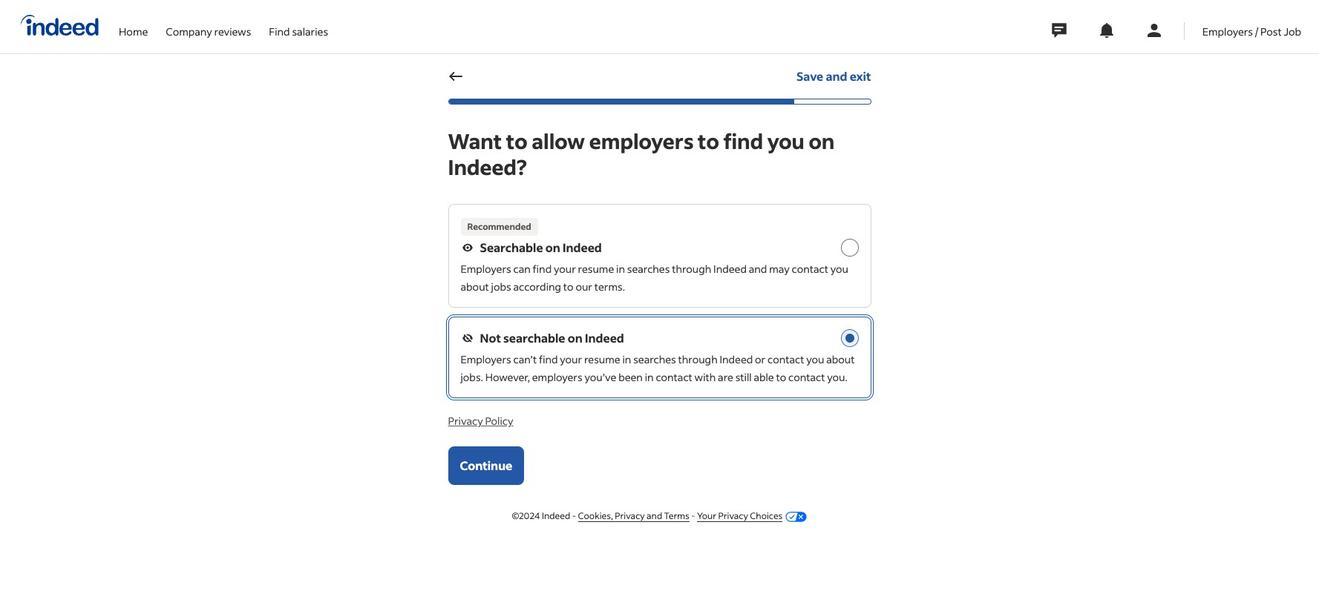 Task type: locate. For each thing, give the bounding box(es) containing it.
1 vertical spatial resume
[[584, 353, 620, 367]]

privacy right cookies,
[[615, 511, 645, 522]]

your
[[554, 262, 576, 276], [560, 353, 582, 367]]

2 horizontal spatial on
[[809, 128, 835, 154]]

searches
[[627, 262, 670, 276], [633, 353, 676, 367]]

2 vertical spatial find
[[539, 353, 558, 367]]

on right the searchable
[[546, 240, 560, 255]]

terms
[[664, 511, 690, 522]]

reviews
[[214, 24, 251, 38]]

and left exit
[[826, 68, 848, 84]]

employers inside want to allow employers to find you on indeed?
[[589, 128, 694, 154]]

indeed right ©2024
[[542, 511, 571, 522]]

2 horizontal spatial privacy
[[718, 511, 748, 522]]

employers left the / at the right top
[[1203, 24, 1253, 38]]

find
[[724, 128, 763, 154], [533, 262, 552, 276], [539, 353, 558, 367]]

1 vertical spatial and
[[749, 262, 767, 276]]

1 vertical spatial find
[[533, 262, 552, 276]]

in up been
[[623, 353, 631, 367]]

0 vertical spatial through
[[672, 262, 712, 276]]

1 - from the left
[[572, 511, 576, 522]]

find for employers can't find your resume in searches through indeed or contact you about jobs. however, employers you've been in contact with are still able to contact you.
[[539, 353, 558, 367]]

through inside employers can find your resume in searches through indeed and may contact you about jobs according to our terms.
[[672, 262, 712, 276]]

0 vertical spatial resume
[[578, 262, 614, 276]]

allow
[[532, 128, 585, 154]]

employers / post job
[[1203, 24, 1302, 38]]

you down save
[[768, 128, 805, 154]]

job
[[1284, 24, 1302, 38]]

2 vertical spatial you
[[807, 353, 825, 367]]

through inside employers can't find your resume in searches through indeed or contact you about jobs. however, employers you've been in contact with are still able to contact you.
[[678, 353, 718, 367]]

company reviews link
[[166, 0, 251, 50]]

1 vertical spatial in
[[623, 353, 631, 367]]

2 vertical spatial employers
[[461, 353, 511, 367]]

searches for terms.
[[627, 262, 670, 276]]

about
[[461, 280, 489, 294], [827, 353, 855, 367]]

indeed?
[[448, 154, 527, 180]]

about up you.
[[827, 353, 855, 367]]

to
[[506, 128, 528, 154], [698, 128, 719, 154], [563, 280, 574, 294], [776, 371, 787, 385]]

searches inside employers can't find your resume in searches through indeed or contact you about jobs. however, employers you've been in contact with are still able to contact you.
[[633, 353, 676, 367]]

2 vertical spatial on
[[568, 330, 583, 346]]

searchable
[[480, 240, 543, 255]]

on down save and exit link
[[809, 128, 835, 154]]

resume up our at the top left of page
[[578, 262, 614, 276]]

can't
[[513, 353, 537, 367]]

resume up you've
[[584, 353, 620, 367]]

your up our at the top left of page
[[554, 262, 576, 276]]

2 horizontal spatial you
[[831, 262, 849, 276]]

resume inside employers can't find your resume in searches through indeed or contact you about jobs. however, employers you've been in contact with are still able to contact you.
[[584, 353, 620, 367]]

cookies,
[[578, 511, 613, 522]]

employers for employers can't find your resume in searches through indeed or contact you about jobs. however, employers you've been in contact with are still able to contact you.
[[461, 353, 511, 367]]

1 horizontal spatial about
[[827, 353, 855, 367]]

1 horizontal spatial -
[[691, 511, 695, 522]]

in right been
[[645, 371, 654, 385]]

searches inside employers can find your resume in searches through indeed and may contact you about jobs according to our terms.
[[627, 262, 670, 276]]

resume for our
[[578, 262, 614, 276]]

on right searchable
[[568, 330, 583, 346]]

and left may
[[749, 262, 767, 276]]

2 vertical spatial and
[[647, 511, 663, 522]]

employers
[[1203, 24, 1253, 38], [461, 262, 511, 276], [461, 353, 511, 367]]

1 vertical spatial employers
[[461, 262, 511, 276]]

employers down can't
[[532, 371, 583, 385]]

2 - from the left
[[691, 511, 695, 522]]

0 horizontal spatial you
[[768, 128, 805, 154]]

to right able
[[776, 371, 787, 385]]

about inside employers can't find your resume in searches through indeed or contact you about jobs. however, employers you've been in contact with are still able to contact you.
[[827, 353, 855, 367]]

/
[[1256, 24, 1259, 38]]

terms.
[[595, 280, 625, 294]]

0 vertical spatial you
[[768, 128, 805, 154]]

0 vertical spatial employers
[[589, 128, 694, 154]]

in inside employers can find your resume in searches through indeed and may contact you about jobs according to our terms.
[[616, 262, 625, 276]]

employers can find your resume in searches through indeed and may contact you about jobs according to our terms.
[[461, 262, 849, 294]]

1 vertical spatial searches
[[633, 353, 676, 367]]

employers inside employers can't find your resume in searches through indeed or contact you about jobs. however, employers you've been in contact with are still able to contact you.
[[461, 353, 511, 367]]

privacy left policy
[[448, 414, 483, 428]]

and left terms on the right
[[647, 511, 663, 522]]

your
[[697, 511, 717, 522]]

resume inside employers can find your resume in searches through indeed and may contact you about jobs according to our terms.
[[578, 262, 614, 276]]

0 vertical spatial in
[[616, 262, 625, 276]]

1 vertical spatial about
[[827, 353, 855, 367]]

with
[[695, 371, 716, 385]]

indeed up our at the top left of page
[[563, 240, 602, 255]]

still
[[736, 371, 752, 385]]

find inside employers can't find your resume in searches through indeed or contact you about jobs. however, employers you've been in contact with are still able to contact you.
[[539, 353, 558, 367]]

and
[[826, 68, 848, 84], [749, 262, 767, 276], [647, 511, 663, 522]]

and inside employers can find your resume in searches through indeed and may contact you about jobs according to our terms.
[[749, 262, 767, 276]]

1 horizontal spatial employers
[[589, 128, 694, 154]]

indeed up you've
[[585, 330, 624, 346]]

employers inside employers can find your resume in searches through indeed and may contact you about jobs according to our terms.
[[461, 262, 511, 276]]

on
[[809, 128, 835, 154], [546, 240, 560, 255], [568, 330, 583, 346]]

0 vertical spatial about
[[461, 280, 489, 294]]

1 horizontal spatial you
[[807, 353, 825, 367]]

2 horizontal spatial and
[[826, 68, 848, 84]]

continue
[[460, 458, 512, 474]]

privacy policy
[[448, 414, 513, 428]]

0 vertical spatial on
[[809, 128, 835, 154]]

privacy
[[448, 414, 483, 428], [615, 511, 645, 522], [718, 511, 748, 522]]

1 vertical spatial on
[[546, 240, 560, 255]]

home link
[[119, 0, 148, 50]]

you've
[[585, 371, 617, 385]]

- left your on the right of page
[[691, 511, 695, 522]]

in
[[616, 262, 625, 276], [623, 353, 631, 367], [645, 371, 654, 385]]

your inside employers can't find your resume in searches through indeed or contact you about jobs. however, employers you've been in contact with are still able to contact you.
[[560, 353, 582, 367]]

Searchable on Indeed radio
[[841, 239, 859, 257]]

find for employers can find your resume in searches through indeed and may contact you about jobs according to our terms.
[[533, 262, 552, 276]]

1 vertical spatial you
[[831, 262, 849, 276]]

employers up jobs
[[461, 262, 511, 276]]

-
[[572, 511, 576, 522], [691, 511, 695, 522]]

in for in
[[623, 353, 631, 367]]

contact left with at the right bottom
[[656, 371, 693, 385]]

post
[[1261, 24, 1282, 38]]

employers down not
[[461, 353, 511, 367]]

1 horizontal spatial and
[[749, 262, 767, 276]]

0 vertical spatial your
[[554, 262, 576, 276]]

our
[[576, 280, 593, 294]]

indeed inside employers can't find your resume in searches through indeed or contact you about jobs. however, employers you've been in contact with are still able to contact you.
[[720, 353, 753, 367]]

through
[[672, 262, 712, 276], [678, 353, 718, 367]]

your down not searchable on indeed
[[560, 353, 582, 367]]

according
[[513, 280, 561, 294]]

indeed left may
[[714, 262, 747, 276]]

contact right or
[[768, 353, 804, 367]]

1 vertical spatial through
[[678, 353, 718, 367]]

indeed up the still
[[720, 353, 753, 367]]

contact right may
[[792, 262, 829, 276]]

on inside want to allow employers to find you on indeed?
[[809, 128, 835, 154]]

0 horizontal spatial -
[[572, 511, 576, 522]]

your privacy choices link
[[697, 511, 783, 523]]

indeed
[[563, 240, 602, 255], [714, 262, 747, 276], [585, 330, 624, 346], [720, 353, 753, 367], [542, 511, 571, 522]]

resume
[[578, 262, 614, 276], [584, 353, 620, 367]]

you down searchable on indeed option
[[831, 262, 849, 276]]

1 vertical spatial employers
[[532, 371, 583, 385]]

find inside employers can find your resume in searches through indeed and may contact you about jobs according to our terms.
[[533, 262, 552, 276]]

not
[[480, 330, 501, 346]]

continue button
[[448, 447, 524, 486]]

employers down progress progress bar
[[589, 128, 694, 154]]

0 vertical spatial employers
[[1203, 24, 1253, 38]]

- left cookies,
[[572, 511, 576, 522]]

find
[[269, 24, 290, 38]]

employers for employers / post job
[[1203, 24, 1253, 38]]

your inside employers can find your resume in searches through indeed and may contact you about jobs according to our terms.
[[554, 262, 576, 276]]

about left jobs
[[461, 280, 489, 294]]

jobs.
[[461, 371, 483, 385]]

contact
[[792, 262, 829, 276], [768, 353, 804, 367], [656, 371, 693, 385], [789, 371, 825, 385]]

0 horizontal spatial privacy
[[448, 414, 483, 428]]

0 vertical spatial searches
[[627, 262, 670, 276]]

employers / post job link
[[1203, 0, 1302, 50]]

privacy right your on the right of page
[[718, 511, 748, 522]]

1 horizontal spatial on
[[568, 330, 583, 346]]

not searchable on indeed
[[480, 330, 624, 346]]

want
[[448, 128, 502, 154]]

in up terms.
[[616, 262, 625, 276]]

you inside employers can't find your resume in searches through indeed or contact you about jobs. however, employers you've been in contact with are still able to contact you.
[[807, 353, 825, 367]]

0 vertical spatial find
[[724, 128, 763, 154]]

privacy inside group
[[448, 414, 483, 428]]

0 horizontal spatial employers
[[532, 371, 583, 385]]

contact left you.
[[789, 371, 825, 385]]

cookies, privacy and terms link
[[578, 511, 690, 523]]

in for terms.
[[616, 262, 625, 276]]

1 vertical spatial your
[[560, 353, 582, 367]]

to left our at the top left of page
[[563, 280, 574, 294]]

0 horizontal spatial on
[[546, 240, 560, 255]]

you
[[768, 128, 805, 154], [831, 262, 849, 276], [807, 353, 825, 367]]

employers
[[589, 128, 694, 154], [532, 371, 583, 385]]

you right or
[[807, 353, 825, 367]]

0 horizontal spatial about
[[461, 280, 489, 294]]



Task type: vqa. For each thing, say whether or not it's contained in the screenshot.
the topmost you
yes



Task type: describe. For each thing, give the bounding box(es) containing it.
may
[[769, 262, 790, 276]]

searchable
[[504, 330, 565, 346]]

Not searchable on Indeed radio
[[841, 330, 859, 348]]

privacy policy link
[[448, 414, 513, 428]]

you.
[[827, 371, 848, 385]]

are
[[718, 371, 734, 385]]

home
[[119, 24, 148, 38]]

to inside employers can't find your resume in searches through indeed or contact you about jobs. however, employers you've been in contact with are still able to contact you.
[[776, 371, 787, 385]]

©2024 indeed - cookies, privacy and terms - your privacy choices
[[512, 511, 783, 522]]

find salaries link
[[269, 0, 328, 50]]

want to allow employers to find you on indeed? element
[[448, 128, 883, 486]]

0 horizontal spatial and
[[647, 511, 663, 522]]

find salaries
[[269, 24, 328, 38]]

to down progress progress bar
[[698, 128, 719, 154]]

©2024
[[512, 511, 540, 522]]

you inside want to allow employers to find you on indeed?
[[768, 128, 805, 154]]

1 horizontal spatial privacy
[[615, 511, 645, 522]]

employers for employers can find your resume in searches through indeed and may contact you about jobs according to our terms.
[[461, 262, 511, 276]]

through for terms.
[[672, 262, 712, 276]]

find inside want to allow employers to find you on indeed?
[[724, 128, 763, 154]]

employers can't find your resume in searches through indeed or contact you about jobs. however, employers you've been in contact with are still able to contact you.
[[461, 353, 855, 385]]

contact inside employers can find your resume in searches through indeed and may contact you about jobs according to our terms.
[[792, 262, 829, 276]]

you inside employers can find your resume in searches through indeed and may contact you about jobs according to our terms.
[[831, 262, 849, 276]]

0 vertical spatial and
[[826, 68, 848, 84]]

choices
[[750, 511, 783, 522]]

searches for in
[[633, 353, 676, 367]]

about inside employers can find your resume in searches through indeed and may contact you about jobs according to our terms.
[[461, 280, 489, 294]]

save and exit
[[797, 68, 871, 84]]

searchable on indeed
[[480, 240, 602, 255]]

able
[[754, 371, 774, 385]]

salaries
[[292, 24, 328, 38]]

can
[[513, 262, 531, 276]]

jobs
[[491, 280, 511, 294]]

exit
[[850, 68, 871, 84]]

to inside employers can find your resume in searches through indeed and may contact you about jobs according to our terms.
[[563, 280, 574, 294]]

or
[[755, 353, 766, 367]]

company reviews
[[166, 24, 251, 38]]

resume for been
[[584, 353, 620, 367]]

want to allow employers to find you on indeed?
[[448, 128, 835, 180]]

indeed inside employers can find your resume in searches through indeed and may contact you about jobs according to our terms.
[[714, 262, 747, 276]]

been
[[619, 371, 643, 385]]

employers inside employers can't find your resume in searches through indeed or contact you about jobs. however, employers you've been in contact with are still able to contact you.
[[532, 371, 583, 385]]

however,
[[485, 371, 530, 385]]

2 vertical spatial in
[[645, 371, 654, 385]]

policy
[[485, 414, 513, 428]]

company
[[166, 24, 212, 38]]

your for according
[[554, 262, 576, 276]]

to left allow
[[506, 128, 528, 154]]

save and exit link
[[797, 60, 871, 93]]

progress progress bar
[[448, 99, 871, 105]]

save
[[797, 68, 824, 84]]

through for in
[[678, 353, 718, 367]]

resume privacy settings group
[[448, 189, 871, 429]]

recommended
[[467, 221, 532, 232]]

your for employers
[[560, 353, 582, 367]]



